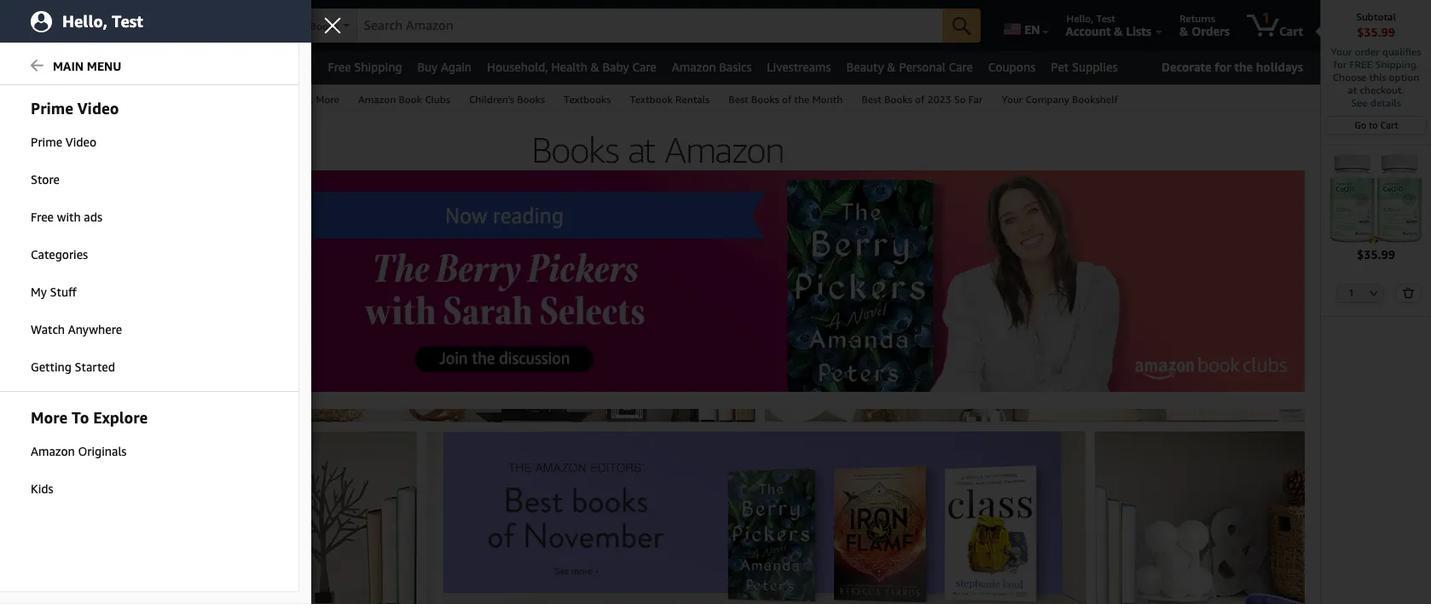 Task type: describe. For each thing, give the bounding box(es) containing it.
lifetime
[[133, 421, 169, 433]]

book club picks link
[[24, 483, 98, 495]]

store
[[31, 172, 60, 187]]

decorate
[[1162, 60, 1212, 74]]

watch
[[31, 322, 65, 337]]

0 horizontal spatial best books of the month link
[[24, 285, 135, 297]]

books down celebrity
[[24, 331, 52, 343]]

book club picks
[[24, 483, 98, 495]]

watch anywhere
[[31, 322, 122, 337]]

latino
[[86, 208, 114, 220]]

see
[[1351, 96, 1368, 109]]

rentals inside navigation navigation
[[676, 93, 710, 106]]

prime
[[31, 99, 73, 118]]

books down more in books
[[44, 421, 72, 433]]

your company bookshelf
[[1002, 93, 1118, 106]]

100
[[24, 421, 41, 433]]

hello, test inside navigation navigation
[[1067, 12, 1116, 25]]

1 vertical spatial children's books link
[[24, 254, 100, 266]]

amazon for amazon basics
[[672, 60, 716, 74]]

& for account
[[1114, 24, 1123, 38]]

angeles
[[211, 12, 248, 25]]

groceries
[[251, 60, 302, 74]]

so inside 'link'
[[954, 93, 966, 106]]

subtotal $35.99
[[1357, 10, 1396, 39]]

household,
[[487, 60, 548, 74]]

Search Amazon text field
[[357, 9, 943, 42]]

of up watch anywhere
[[79, 300, 87, 312]]

my
[[31, 285, 47, 299]]

option
[[1389, 71, 1420, 84]]

in down deals in books link
[[45, 403, 55, 415]]

holiday
[[67, 60, 108, 74]]

store link
[[0, 162, 299, 198]]

best sellers & more
[[249, 93, 339, 106]]

amazon books on facebook link
[[24, 452, 155, 464]]

book inside amazon book clubs link
[[399, 93, 422, 106]]

bookshelf
[[1072, 93, 1118, 106]]

free shipping
[[328, 60, 402, 74]]

0 horizontal spatial textbook
[[24, 589, 65, 601]]

more inside navigation navigation
[[316, 93, 339, 106]]

textbooks
[[564, 93, 611, 106]]

books inside the best books of the month link
[[751, 93, 779, 106]]

personal
[[899, 60, 946, 74]]

prime video
[[31, 135, 96, 149]]

so inside best books of the month best books of 2023 so far celebrity picks books by black writers
[[116, 300, 128, 312]]

amazon book clubs link
[[349, 85, 460, 112]]

my stuff link
[[0, 275, 299, 311]]

delete image
[[1403, 287, 1415, 298]]

video
[[65, 135, 96, 149]]

$35.99 inside subtotal $35.99
[[1357, 25, 1396, 39]]

books down spanish
[[95, 239, 123, 251]]

spanish
[[66, 224, 103, 235]]

books by black writers link
[[24, 331, 129, 343]]

100 books to read in a lifetime amazon book review blog amazon books on facebook
[[24, 421, 169, 464]]

2 care from the left
[[949, 60, 973, 74]]

buy again
[[418, 60, 472, 74]]

free with ads link
[[0, 200, 299, 235]]

your for your company bookshelf
[[1002, 93, 1023, 106]]

holiday deals
[[67, 60, 141, 74]]

books%20at%20amazon image
[[302, 125, 1019, 171]]

far inside best books of the month best books of 2023 so far celebrity picks books by black writers
[[131, 300, 146, 312]]

getting
[[31, 360, 72, 375]]

categories
[[31, 247, 88, 262]]

0 vertical spatial textbook rentals link
[[621, 85, 719, 112]]

amazon basics
[[672, 60, 752, 74]]

& for returns
[[1180, 24, 1189, 38]]

my stuff
[[31, 285, 77, 299]]

popular
[[15, 174, 57, 187]]

books inside books search field
[[310, 20, 338, 32]]

livestreams
[[767, 60, 831, 74]]

and
[[66, 208, 83, 220]]

checkout.
[[1360, 84, 1405, 96]]

coq10 600mg softgels | high absorption coq10 ubiquinol supplement | reduced form enhanced with vitamin e &amp; omega 3 6 9 | antioxidant powerhouse good for health | 120 softgels image
[[1330, 153, 1423, 246]]

books right the my
[[47, 285, 76, 297]]

& for beauty
[[887, 60, 896, 74]]

all button
[[9, 51, 59, 84]]

lists
[[1126, 24, 1152, 38]]

100 books to read in a lifetime link
[[24, 421, 169, 433]]

the for best books of the month best books of 2023 so far celebrity picks books by black writers
[[90, 285, 104, 297]]

all
[[36, 60, 52, 75]]

navigation navigation
[[0, 0, 1432, 605]]

groceries link
[[244, 55, 320, 79]]

of for best books of the month
[[782, 93, 792, 106]]

now reading. bright young women with sarah selects. join the discussion. image
[[196, 171, 1305, 392]]

returns
[[1180, 12, 1216, 25]]

prime video
[[31, 99, 119, 118]]

0 horizontal spatial hello,
[[62, 12, 108, 30]]

en link
[[994, 4, 1057, 47]]

anywhere
[[68, 322, 122, 337]]

1 vertical spatial picks
[[74, 483, 98, 495]]

books in spanish link
[[24, 224, 103, 235]]

order
[[1355, 45, 1380, 58]]

free
[[1350, 58, 1373, 71]]

0 horizontal spatial textbook rentals
[[24, 589, 102, 601]]

started
[[75, 360, 115, 375]]

best down the my
[[24, 300, 44, 312]]

school
[[61, 239, 92, 251]]

books inside books link
[[22, 93, 51, 106]]

see details link
[[1330, 96, 1423, 109]]

best books of 2023 so far
[[862, 93, 983, 106]]

free for free shipping
[[328, 60, 351, 74]]

0 vertical spatial best books of the month link
[[719, 85, 852, 112]]

returns & orders
[[1180, 12, 1230, 38]]

update
[[131, 24, 172, 38]]

menu
[[87, 59, 121, 73]]

your company bookshelf link
[[993, 85, 1128, 112]]

kids
[[31, 482, 53, 497]]

amazon originals link
[[0, 434, 299, 470]]

0 horizontal spatial more
[[15, 403, 42, 415]]

amazon for amazon book clubs
[[358, 93, 396, 106]]

pet supplies
[[1051, 60, 1118, 74]]

test inside navigation navigation
[[1097, 12, 1116, 25]]

2 vertical spatial book
[[24, 483, 47, 495]]

children's inside hispanic and latino stories books in spanish back to school books children's books
[[24, 254, 69, 266]]

health
[[552, 60, 588, 74]]

0 horizontal spatial test
[[112, 12, 143, 30]]

stuff
[[50, 285, 77, 299]]

to for go
[[1369, 119, 1378, 131]]

books down stuff
[[47, 300, 76, 312]]

baby
[[603, 60, 629, 74]]

deals in books link
[[24, 377, 92, 389]]

this
[[1370, 71, 1387, 84]]

pet supplies link
[[1044, 55, 1126, 79]]

more
[[31, 409, 68, 427]]

amazon book review blog link
[[24, 437, 147, 449]]

advanced search
[[70, 93, 149, 106]]

subtotal
[[1357, 10, 1396, 23]]

read inside read with pride deals in books
[[24, 362, 48, 374]]

amazon basics link
[[664, 55, 760, 79]]

beauty
[[847, 60, 884, 74]]

0 vertical spatial 1
[[1262, 9, 1270, 26]]

best left stuff
[[24, 285, 44, 297]]

for inside decorate for the holidays link
[[1215, 60, 1232, 74]]

read inside 100 books to read in a lifetime amazon book review blog amazon books on facebook
[[86, 421, 111, 433]]

0 horizontal spatial hello, test
[[62, 12, 143, 30]]

hello, inside navigation navigation
[[1067, 12, 1094, 25]]

originals
[[78, 444, 127, 459]]

free for free with ads
[[31, 210, 54, 224]]

in inside read with pride deals in books
[[53, 377, 61, 389]]

amazon image
[[15, 15, 98, 41]]

free shipping link
[[320, 55, 410, 79]]



Task type: locate. For each thing, give the bounding box(es) containing it.
celebrity
[[24, 316, 64, 328]]

1 vertical spatial 2023
[[90, 300, 113, 312]]

& inside returns & orders
[[1180, 24, 1189, 38]]

None submit
[[943, 9, 981, 43]]

1 horizontal spatial the
[[795, 93, 810, 106]]

books down the 'all' button
[[22, 93, 51, 106]]

textbook rentals link
[[621, 85, 719, 112], [24, 589, 102, 601]]

household, health & baby care
[[487, 60, 657, 74]]

prime
[[31, 135, 62, 149]]

1 horizontal spatial textbook rentals
[[630, 93, 710, 106]]

1 horizontal spatial hello, test
[[1067, 12, 1116, 25]]

0 vertical spatial the
[[1235, 60, 1253, 74]]

in inside hispanic and latino stories books in spanish back to school books children's books
[[55, 224, 63, 235]]

Books search field
[[301, 9, 981, 44]]

a
[[125, 421, 130, 433]]

book inside 100 books to read in a lifetime amazon book review blog amazon books on facebook
[[64, 437, 88, 449]]

more to explore
[[31, 409, 148, 427]]

1 vertical spatial cart
[[1381, 119, 1399, 131]]

1 vertical spatial deals
[[24, 377, 50, 389]]

beauty & personal care link
[[839, 55, 981, 79]]

celebrity picks link
[[24, 316, 92, 328]]

books
[[310, 20, 338, 32], [22, 93, 51, 106], [517, 93, 545, 106], [751, 93, 779, 106], [885, 93, 913, 106], [73, 174, 107, 187], [24, 224, 52, 235], [95, 239, 123, 251], [72, 254, 100, 266], [47, 285, 76, 297], [47, 300, 76, 312], [24, 331, 52, 343], [64, 377, 92, 389], [58, 403, 92, 415], [44, 421, 72, 433], [64, 452, 93, 464]]

90005
[[250, 12, 280, 25]]

household, health & baby care link
[[480, 55, 664, 79]]

far inside 'link'
[[969, 93, 983, 106]]

best down basics
[[729, 93, 749, 106]]

children's books link down back to school books 'link'
[[24, 254, 100, 266]]

to inside hispanic and latino stories books in spanish back to school books children's books
[[49, 239, 58, 251]]

0 vertical spatial with
[[57, 210, 81, 224]]

1 vertical spatial with
[[51, 362, 69, 374]]

book left 'club'
[[24, 483, 47, 495]]

getting started link
[[0, 350, 299, 386]]

month inside best books of the month best books of 2023 so far celebrity picks books by black writers
[[107, 285, 135, 297]]

month for best books of the month best books of 2023 so far celebrity picks books by black writers
[[107, 285, 135, 297]]

1 horizontal spatial month
[[813, 93, 843, 106]]

picks
[[67, 316, 92, 328], [74, 483, 98, 495]]

hello, test
[[62, 12, 143, 30], [1067, 12, 1116, 25]]

in left 'a' on the left of the page
[[114, 421, 122, 433]]

books inside read with pride deals in books
[[64, 377, 92, 389]]

1 vertical spatial 1
[[1349, 287, 1355, 298]]

kids link
[[0, 472, 299, 508]]

for
[[1334, 58, 1347, 71], [1215, 60, 1232, 74]]

& right sellers
[[306, 93, 313, 106]]

by
[[55, 331, 66, 343]]

your inside your order qualifies for free shipping. choose this option at checkout. see details
[[1331, 45, 1352, 58]]

free inside free shipping "link"
[[328, 60, 351, 74]]

far down "categories" link
[[131, 300, 146, 312]]

0 vertical spatial children's books link
[[460, 85, 554, 112]]

1 horizontal spatial your
[[1331, 45, 1352, 58]]

to inside delivering to los angeles 90005 update location
[[180, 12, 190, 25]]

0 vertical spatial more
[[316, 93, 339, 106]]

0 horizontal spatial for
[[1215, 60, 1232, 74]]

pet
[[1051, 60, 1069, 74]]

books down "amazon book review blog" link
[[64, 452, 93, 464]]

read up deals in books link
[[24, 362, 48, 374]]

1 vertical spatial best books of the month link
[[24, 285, 135, 297]]

1 horizontal spatial read
[[86, 421, 111, 433]]

best books of november image
[[196, 409, 1305, 605]]

explore
[[93, 409, 148, 427]]

1 vertical spatial rentals
[[68, 589, 102, 601]]

best left sellers
[[249, 93, 269, 106]]

the for best books of the month
[[795, 93, 810, 106]]

0 horizontal spatial deals
[[24, 377, 50, 389]]

1 vertical spatial textbook rentals
[[24, 589, 102, 601]]

0 horizontal spatial textbook rentals link
[[24, 589, 102, 601]]

care right baby
[[633, 60, 657, 74]]

2023
[[928, 93, 952, 106], [90, 300, 113, 312]]

los
[[193, 12, 208, 25]]

supplies
[[1072, 60, 1118, 74]]

0 horizontal spatial care
[[633, 60, 657, 74]]

1 horizontal spatial cart
[[1381, 119, 1399, 131]]

more right sellers
[[316, 93, 339, 106]]

1 horizontal spatial free
[[328, 60, 351, 74]]

picks inside best books of the month best books of 2023 so far celebrity picks books by black writers
[[67, 316, 92, 328]]

hello, test up supplies at the right of the page
[[1067, 12, 1116, 25]]

holiday deals link
[[59, 55, 148, 79]]

amazon book clubs
[[358, 93, 450, 106]]

main
[[53, 59, 84, 73]]

books up hispanic and latino stories link
[[73, 174, 107, 187]]

picks up the black
[[67, 316, 92, 328]]

textbook rentals inside navigation navigation
[[630, 93, 710, 106]]

of down livestreams link
[[782, 93, 792, 106]]

0 vertical spatial month
[[813, 93, 843, 106]]

1 left dropdown icon
[[1349, 287, 1355, 298]]

0 vertical spatial deals
[[111, 60, 141, 74]]

textbooks link
[[554, 85, 621, 112]]

0 horizontal spatial rentals
[[68, 589, 102, 601]]

cart up holidays at the right of the page
[[1280, 24, 1304, 38]]

0 horizontal spatial book
[[24, 483, 47, 495]]

black
[[69, 331, 94, 343]]

with for pride
[[51, 362, 69, 374]]

0 horizontal spatial 2023
[[90, 300, 113, 312]]

watch anywhere link
[[0, 312, 299, 348]]

0 horizontal spatial free
[[31, 210, 54, 224]]

video
[[77, 99, 119, 118]]

go to cart
[[1355, 119, 1399, 131]]

0 vertical spatial free
[[328, 60, 351, 74]]

textbook
[[630, 93, 673, 106], [24, 589, 65, 601]]

book up amazon books on facebook "link"
[[64, 437, 88, 449]]

hispanic
[[24, 208, 63, 220]]

free left shipping
[[328, 60, 351, 74]]

1 horizontal spatial far
[[969, 93, 983, 106]]

2023 down personal
[[928, 93, 952, 106]]

books down beauty & personal care link at the top right
[[885, 93, 913, 106]]

amazon originals
[[31, 444, 127, 459]]

1 horizontal spatial children's books link
[[460, 85, 554, 112]]

1 vertical spatial textbook
[[24, 589, 65, 601]]

1 vertical spatial read
[[86, 421, 111, 433]]

1 up holidays at the right of the page
[[1262, 9, 1270, 26]]

coupons
[[989, 60, 1036, 74]]

$35.99 down subtotal
[[1357, 25, 1396, 39]]

0 horizontal spatial far
[[131, 300, 146, 312]]

0 horizontal spatial your
[[1002, 93, 1023, 106]]

company
[[1026, 93, 1070, 106]]

deals inside navigation navigation
[[111, 60, 141, 74]]

decorate for the holidays link
[[1155, 56, 1310, 78]]

your for your order qualifies for free shipping. choose this option at checkout. see details
[[1331, 45, 1352, 58]]

your left order
[[1331, 45, 1352, 58]]

1 horizontal spatial 1
[[1349, 287, 1355, 298]]

0 horizontal spatial 1
[[1262, 9, 1270, 26]]

month
[[813, 93, 843, 106], [107, 285, 135, 297]]

location
[[175, 24, 220, 38]]

hello, up main menu
[[62, 12, 108, 30]]

free with ads
[[31, 210, 102, 224]]

books up 'back'
[[24, 224, 52, 235]]

1 horizontal spatial hello,
[[1067, 12, 1094, 25]]

books down basics
[[751, 93, 779, 106]]

in up back to school books 'link'
[[55, 224, 63, 235]]

ads
[[84, 210, 102, 224]]

2 horizontal spatial book
[[399, 93, 422, 106]]

0 vertical spatial textbook rentals
[[630, 93, 710, 106]]

none submit inside books search field
[[943, 9, 981, 43]]

amazon for amazon originals
[[31, 444, 75, 459]]

buy again link
[[410, 55, 480, 79]]

to for delivering
[[180, 12, 190, 25]]

of
[[782, 93, 792, 106], [915, 93, 925, 106], [79, 285, 87, 297], [79, 300, 87, 312]]

1 horizontal spatial so
[[954, 93, 966, 106]]

& right beauty
[[887, 60, 896, 74]]

popular in books
[[15, 174, 107, 187]]

so up writers
[[116, 300, 128, 312]]

of for best books of 2023 so far
[[915, 93, 925, 106]]

coupons link
[[981, 55, 1044, 79]]

hello, test link
[[0, 0, 311, 43]]

0 vertical spatial $35.99
[[1357, 25, 1396, 39]]

for right decorate
[[1215, 60, 1232, 74]]

best down beauty
[[862, 93, 882, 106]]

1 vertical spatial month
[[107, 285, 135, 297]]

of down personal
[[915, 93, 925, 106]]

0 horizontal spatial month
[[107, 285, 135, 297]]

hello, test up "menu"
[[62, 12, 143, 30]]

deals up search
[[111, 60, 141, 74]]

children's books link down household,
[[460, 85, 554, 112]]

of inside 'link'
[[915, 93, 925, 106]]

0 horizontal spatial cart
[[1280, 24, 1304, 38]]

month inside navigation navigation
[[813, 93, 843, 106]]

0 vertical spatial book
[[399, 93, 422, 106]]

again
[[441, 60, 472, 74]]

in right store
[[60, 174, 70, 187]]

with for ads
[[57, 210, 81, 224]]

best for best books of 2023 so far
[[862, 93, 882, 106]]

cart down details
[[1381, 119, 1399, 131]]

1 horizontal spatial best books of the month link
[[719, 85, 852, 112]]

books up 100 books to read in a lifetime link
[[58, 403, 92, 415]]

delivering to los angeles 90005 update location
[[131, 12, 280, 38]]

1 vertical spatial book
[[64, 437, 88, 449]]

read up review
[[86, 421, 111, 433]]

2023 up anywhere
[[90, 300, 113, 312]]

search
[[118, 93, 149, 106]]

more in books
[[15, 403, 92, 415]]

the down livestreams link
[[795, 93, 810, 106]]

month down "categories" link
[[107, 285, 135, 297]]

free up 'back'
[[31, 210, 54, 224]]

1 vertical spatial $35.99
[[1357, 247, 1396, 262]]

1 horizontal spatial textbook
[[630, 93, 673, 106]]

0 vertical spatial read
[[24, 362, 48, 374]]

so down beauty & personal care link at the top right
[[954, 93, 966, 106]]

0 vertical spatial children's
[[469, 93, 514, 106]]

2023 inside best books of the month best books of 2023 so far celebrity picks books by black writers
[[90, 300, 113, 312]]

account
[[1066, 24, 1111, 38]]

0 horizontal spatial children's
[[24, 254, 69, 266]]

1 vertical spatial more
[[15, 403, 42, 415]]

books down household,
[[517, 93, 545, 106]]

1 vertical spatial far
[[131, 300, 146, 312]]

the inside best books of the month best books of 2023 so far celebrity picks books by black writers
[[90, 285, 104, 297]]

1 horizontal spatial more
[[316, 93, 339, 106]]

your down coupons link
[[1002, 93, 1023, 106]]

books inside children's books link
[[517, 93, 545, 106]]

best books of the month link down livestreams link
[[719, 85, 852, 112]]

0 horizontal spatial the
[[90, 285, 104, 297]]

books up free shipping
[[310, 20, 338, 32]]

1 horizontal spatial for
[[1334, 58, 1347, 71]]

for inside your order qualifies for free shipping. choose this option at checkout. see details
[[1334, 58, 1347, 71]]

cart
[[1280, 24, 1304, 38], [1381, 119, 1399, 131]]

hello, up pet supplies
[[1067, 12, 1094, 25]]

hispanic and latino stories books in spanish back to school books children's books
[[24, 208, 149, 266]]

to for more
[[72, 409, 89, 427]]

0 vertical spatial picks
[[67, 316, 92, 328]]

month for best books of the month
[[813, 93, 843, 106]]

in inside 100 books to read in a lifetime amazon book review blog amazon books on facebook
[[114, 421, 122, 433]]

1 horizontal spatial rentals
[[676, 93, 710, 106]]

test left lists
[[1097, 12, 1116, 25]]

more up 100 in the bottom of the page
[[15, 403, 42, 415]]

dropdown image
[[1370, 290, 1379, 297]]

of for best books of the month best books of 2023 so far celebrity picks books by black writers
[[79, 285, 87, 297]]

0 horizontal spatial read
[[24, 362, 48, 374]]

2 horizontal spatial the
[[1235, 60, 1253, 74]]

month down livestreams link
[[813, 93, 843, 106]]

on
[[96, 452, 107, 464]]

advanced
[[70, 93, 115, 106]]

1 care from the left
[[633, 60, 657, 74]]

0 vertical spatial so
[[954, 93, 966, 106]]

best sellers & more link
[[240, 85, 349, 112]]

advanced search link
[[61, 85, 158, 112]]

best for best sellers & more
[[249, 93, 269, 106]]

free
[[328, 60, 351, 74], [31, 210, 54, 224]]

1 vertical spatial free
[[31, 210, 54, 224]]

1 vertical spatial textbook rentals link
[[24, 589, 102, 601]]

test up "menu"
[[112, 12, 143, 30]]

& left baby
[[591, 60, 600, 74]]

care right personal
[[949, 60, 973, 74]]

0 vertical spatial your
[[1331, 45, 1352, 58]]

1 vertical spatial the
[[795, 93, 810, 106]]

the left holidays at the right of the page
[[1235, 60, 1253, 74]]

details
[[1371, 96, 1402, 109]]

clubs
[[425, 93, 450, 106]]

with inside read with pride deals in books
[[51, 362, 69, 374]]

free inside "free with ads" link
[[31, 210, 54, 224]]

go
[[1355, 119, 1367, 131]]

hello,
[[62, 12, 108, 30], [1067, 12, 1094, 25]]

2 vertical spatial the
[[90, 285, 104, 297]]

0 vertical spatial cart
[[1280, 24, 1304, 38]]

1 vertical spatial children's
[[24, 254, 69, 266]]

best for best books of the month
[[729, 93, 749, 106]]

textbook inside navigation navigation
[[630, 93, 673, 106]]

children's down 'back'
[[24, 254, 69, 266]]

$35.99 up dropdown icon
[[1357, 247, 1396, 262]]

best books of the month link up celebrity picks link
[[24, 285, 135, 297]]

& left orders
[[1180, 24, 1189, 38]]

1 horizontal spatial book
[[64, 437, 88, 449]]

books down getting started
[[64, 377, 92, 389]]

0 horizontal spatial children's books link
[[24, 254, 100, 266]]

0 vertical spatial 2023
[[928, 93, 952, 106]]

book left clubs
[[399, 93, 422, 106]]

books down school
[[72, 254, 100, 266]]

categories link
[[0, 237, 299, 273]]

deals down getting
[[24, 377, 50, 389]]

children's inside navigation navigation
[[469, 93, 514, 106]]

back
[[24, 239, 47, 251]]

1 horizontal spatial textbook rentals link
[[621, 85, 719, 112]]

book
[[399, 93, 422, 106], [64, 437, 88, 449], [24, 483, 47, 495]]

with inside "free with ads" link
[[57, 210, 81, 224]]

& left lists
[[1114, 24, 1123, 38]]

2023 inside 'link'
[[928, 93, 952, 106]]

deals inside read with pride deals in books
[[24, 377, 50, 389]]

0 vertical spatial textbook
[[630, 93, 673, 106]]

1 horizontal spatial deals
[[111, 60, 141, 74]]

0 horizontal spatial so
[[116, 300, 128, 312]]

children's books
[[469, 93, 545, 106]]

1 vertical spatial so
[[116, 300, 128, 312]]

children's down household,
[[469, 93, 514, 106]]

books inside best books of 2023 so far 'link'
[[885, 93, 913, 106]]

0 vertical spatial far
[[969, 93, 983, 106]]

writers
[[97, 331, 129, 343]]

1 horizontal spatial care
[[949, 60, 973, 74]]

1 horizontal spatial 2023
[[928, 93, 952, 106]]

1 horizontal spatial children's
[[469, 93, 514, 106]]

best inside 'link'
[[862, 93, 882, 106]]

your
[[1331, 45, 1352, 58], [1002, 93, 1023, 106]]

far down coupons link
[[969, 93, 983, 106]]

in down read with pride link
[[53, 377, 61, 389]]

to inside 100 books to read in a lifetime amazon book review blog amazon books on facebook
[[75, 421, 84, 433]]

with
[[57, 210, 81, 224], [51, 362, 69, 374]]

0 vertical spatial rentals
[[676, 93, 710, 106]]

review
[[90, 437, 124, 449]]

picks right 'club'
[[74, 483, 98, 495]]

1 horizontal spatial test
[[1097, 12, 1116, 25]]

children's books link
[[460, 85, 554, 112], [24, 254, 100, 266]]

of right stuff
[[79, 285, 87, 297]]

for left the free
[[1334, 58, 1347, 71]]

1
[[1262, 9, 1270, 26], [1349, 287, 1355, 298]]

the right stuff
[[90, 285, 104, 297]]

1 vertical spatial your
[[1002, 93, 1023, 106]]



Task type: vqa. For each thing, say whether or not it's contained in the screenshot.
Only 20 left in stock - order soon. iRest Massage Chair, Full Body Zero Gravity Recliner with A…
no



